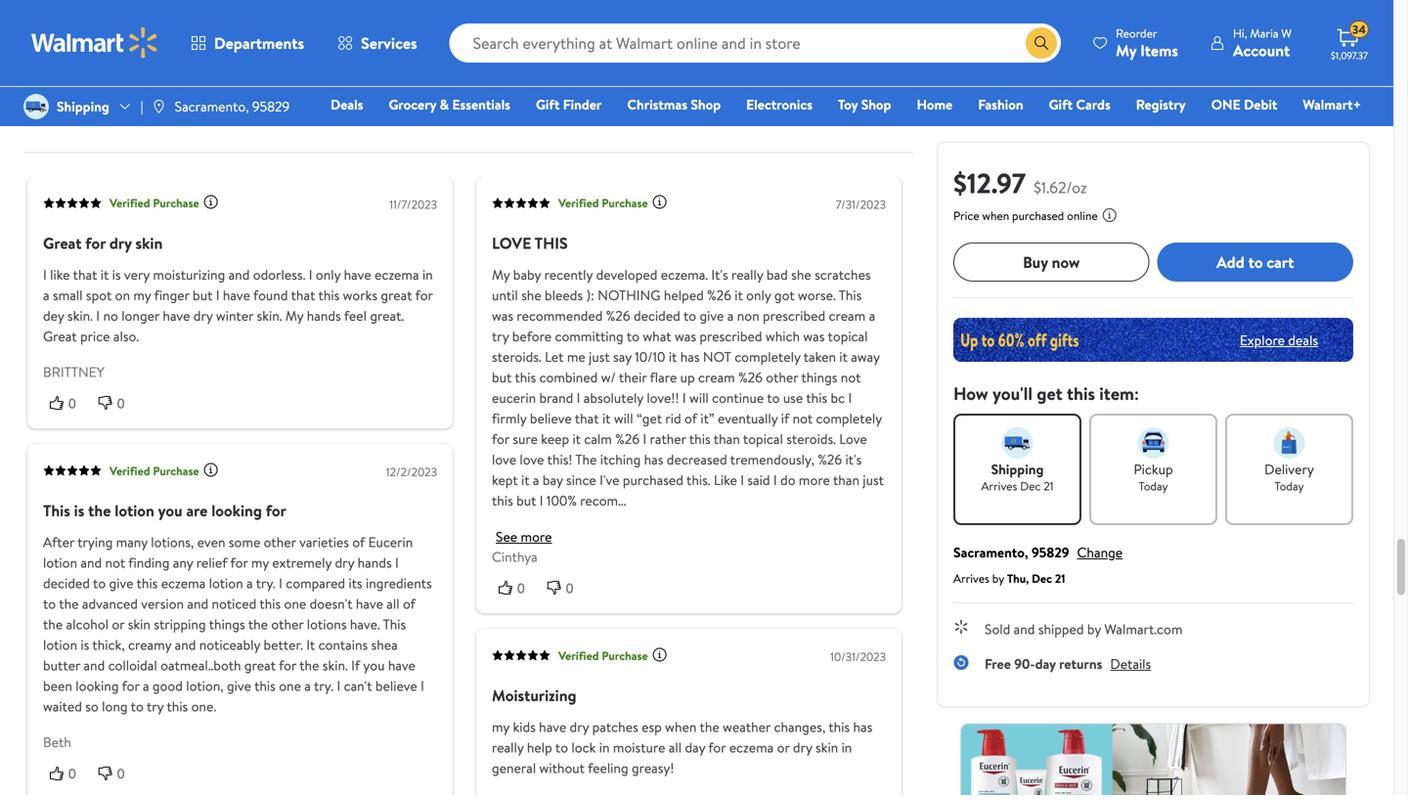 Task type: describe. For each thing, give the bounding box(es) containing it.
1 horizontal spatial looking
[[211, 500, 262, 522]]

lotion up butter
[[43, 636, 77, 655]]

shipping for shipping arrives dec 21
[[991, 460, 1044, 479]]

this down 'finding'
[[137, 574, 158, 593]]

good
[[152, 677, 183, 696]]

bc
[[831, 388, 845, 407]]

a left non
[[727, 306, 734, 325]]

1 vertical spatial will
[[614, 409, 633, 428]]

but inside i like that it is very moisturizing and odorless. i only have eczema in a small spot on my finger but i have found that this works great for dey skin. i no longer have dry winter skin. my hands feel great. great price also.
[[193, 286, 213, 305]]

christmas
[[627, 95, 688, 114]]

(45)
[[474, 56, 499, 75]]

works
[[343, 286, 378, 305]]

my inside i like that it is very moisturizing and odorless. i only have eczema in a small spot on my finger but i have found that this works great for dey skin. i no longer have dry winter skin. my hands feel great. great price also.
[[285, 306, 304, 325]]

i down extremely
[[279, 574, 283, 593]]

hi,
[[1233, 25, 1247, 42]]

since
[[566, 470, 596, 489]]

lotion down after
[[43, 553, 77, 572]]

this down good
[[167, 697, 188, 716]]

butter
[[43, 656, 80, 675]]

lock
[[572, 738, 596, 757]]

hi, maria w account
[[1233, 25, 1292, 61]]

today for pickup
[[1139, 478, 1168, 494]]

1 horizontal spatial day
[[1035, 654, 1056, 673]]

1 horizontal spatial in
[[599, 738, 610, 757]]

grocery
[[389, 95, 436, 114]]

(35) for itchiness (35)
[[196, 95, 220, 114]]

Walmart Site-Wide search field
[[449, 23, 1061, 63]]

give inside my baby recently developed eczema. it's really bad she scratches until she bleeds ): nothing helped %26 it only got worse. this was recommended %26 decided to give a non prescribed cream a try before committing to what was prescribed which was topical steroids. let me just say 10/10 it has not completely taken it away but this combined w/ their flare up cream %26 other things not eucerin brand i absolutely love!! i will continue to use this bc i firmly believe that it will "get rid of it" eventually if not completely for sure keep it calm %26 i rather this than topical steroids. love love love this! the itching has decreased tremendously, %26 it's kept it a bay since i've purchased this. like i said i do more than just this but i 100% recom...
[[700, 306, 724, 325]]

and right sold
[[1014, 620, 1035, 639]]

deals
[[331, 95, 363, 114]]

purchase for for
[[153, 195, 199, 211]]

list containing kids
[[23, 50, 913, 82]]

kids (45)
[[446, 56, 499, 75]]

and inside i like that it is very moisturizing and odorless. i only have eczema in a small spot on my finger but i have found that this works great for dey skin. i no longer have dry winter skin. my hands feel great. great price also.
[[228, 265, 250, 284]]

this inside i like that it is very moisturizing and odorless. i only have eczema in a small spot on my finger but i have found that this works great for dey skin. i no longer have dry winter skin. my hands feel great. great price also.
[[318, 286, 340, 305]]

it down the "absolutely"
[[602, 409, 611, 428]]

dec inside "shipping arrives dec 21"
[[1020, 478, 1041, 494]]

details button
[[1110, 654, 1151, 673]]

0 horizontal spatial cream
[[698, 368, 735, 387]]

waited
[[43, 697, 82, 716]]

frequent
[[23, 8, 85, 30]]

arrives inside "shipping arrives dec 21"
[[981, 478, 1017, 494]]

skin. inside after trying many lotions, even some other varieties of eucerin lotion and not finding any relief for my extremely dry hands i decided to give this eczema lotion a try. i compared its ingredients to the advanced version and noticed this one doesn't have all of the alcohol or skin stripping things the other lotions have. this lotion is thick, creamy and noticeably better. it contains shea butter and colloidal oatmeal..both great for the skin. if you have been looking for a good lotion, give this one a try. i can't believe i waited so long to try this one.
[[323, 656, 348, 675]]

to up advanced
[[93, 574, 106, 593]]

this left bc at right
[[806, 388, 827, 407]]

other inside my baby recently developed eczema. it's really bad she scratches until she bleeds ): nothing helped %26 it only got worse. this was recommended %26 decided to give a non prescribed cream a try before committing to what was prescribed which was topical steroids. let me just say 10/10 it has not completely taken it away but this combined w/ their flare up cream %26 other things not eucerin brand i absolutely love!! i will continue to use this bc i firmly believe that it will "get rid of it" eventually if not completely for sure keep it calm %26 i rather this than topical steroids. love love love this! the itching has decreased tremendously, %26 it's kept it a bay since i've purchased this. like i said i do more than just this but i 100% recom...
[[766, 368, 798, 387]]

i right can't
[[421, 677, 424, 696]]

1 horizontal spatial was
[[675, 327, 696, 346]]

hands inside i like that it is very moisturizing and odorless. i only have eczema in a small spot on my finger but i have found that this works great for dey skin. i no longer have dry winter skin. my hands feel great. great price also.
[[307, 306, 341, 325]]

0 down the cinthya
[[517, 580, 525, 596]]

this up decreased
[[689, 429, 711, 448]]

feel (44)
[[538, 56, 593, 75]]

2 vertical spatial but
[[516, 491, 536, 510]]

use
[[783, 388, 803, 407]]

thu,
[[1007, 570, 1029, 587]]

the left alcohol
[[43, 615, 63, 634]]

i right bc at right
[[848, 388, 852, 407]]

%26 left it's
[[818, 450, 842, 469]]

if
[[351, 656, 360, 675]]

or inside my kids have dry patches esp when the weather changes, this has really help to lock in moisture all day for eczema or dry skin in general without feeling greasy!
[[777, 738, 790, 757]]

decreased
[[667, 450, 727, 469]]

this
[[535, 232, 568, 254]]

try inside my baby recently developed eczema. it's really bad she scratches until she bleeds ): nothing helped %26 it only got worse. this was recommended %26 decided to give a non prescribed cream a try before committing to what was prescribed which was topical steroids. let me just say 10/10 it has not completely taken it away but this combined w/ their flare up cream %26 other things not eucerin brand i absolutely love!! i will continue to use this bc i firmly believe that it will "get rid of it" eventually if not completely for sure keep it calm %26 i rather this than topical steroids. love love love this! the itching has decreased tremendously, %26 it's kept it a bay since i've purchased this. like i said i do more than just this but i 100% recom...
[[492, 327, 509, 346]]

for up extremely
[[266, 500, 286, 522]]

i left the like
[[43, 265, 47, 284]]

items
[[1140, 40, 1178, 61]]

patches
[[507, 95, 553, 114]]

online
[[1067, 207, 1098, 224]]

account
[[1233, 40, 1290, 61]]

1 vertical spatial she
[[521, 286, 541, 305]]

grocery & essentials
[[389, 95, 510, 114]]

very
[[124, 265, 150, 284]]

the down the noticed
[[248, 615, 268, 634]]

have down shea
[[388, 656, 416, 675]]

to left advanced
[[43, 594, 56, 614]]

%26 down it's
[[707, 286, 731, 305]]

1 horizontal spatial prescribed
[[763, 306, 826, 325]]

gift finder
[[536, 95, 602, 114]]

weather
[[723, 718, 771, 737]]

have up have.
[[356, 594, 383, 614]]

0 vertical spatial when
[[982, 207, 1009, 224]]

i left can't
[[337, 677, 341, 696]]

(39)
[[78, 95, 101, 114]]

eczema inside i like that it is very moisturizing and odorless. i only have eczema in a small spot on my finger but i have found that this works great for dey skin. i no longer have dry winter skin. my hands feel great. great price also.
[[375, 265, 419, 284]]

get
[[1037, 381, 1063, 406]]

for down better.
[[279, 656, 296, 675]]

i down the up
[[682, 388, 686, 407]]

and down 'trying'
[[81, 553, 102, 572]]

delivery
[[1265, 460, 1314, 479]]

this.
[[687, 470, 711, 489]]

add to cart
[[1217, 251, 1294, 273]]

1 horizontal spatial topical
[[828, 327, 868, 346]]

i up ingredients
[[395, 553, 399, 572]]

for down the some
[[230, 553, 248, 572]]

0 down also.
[[117, 396, 125, 411]]

it's
[[845, 450, 862, 469]]

0 horizontal spatial skin.
[[67, 306, 93, 325]]

great inside i like that it is very moisturizing and odorless. i only have eczema in a small spot on my finger but i have found that this works great for dey skin. i no longer have dry winter skin. my hands feel great. great price also.
[[43, 327, 77, 346]]

toy
[[838, 95, 858, 114]]

services button
[[321, 20, 434, 67]]

1 horizontal spatial give
[[227, 677, 251, 696]]

day inside my kids have dry patches esp when the weather changes, this has really help to lock in moisture all day for eczema or dry skin in general without feeling greasy!
[[685, 738, 705, 757]]

0 horizontal spatial that
[[73, 265, 97, 284]]

registry
[[1136, 95, 1186, 114]]

on
[[115, 286, 130, 305]]

finger
[[154, 286, 189, 305]]

great for dry skin
[[43, 232, 163, 254]]

dry inside i like that it is very moisturizing and odorless. i only have eczema in a small spot on my finger but i have found that this works great for dey skin. i no longer have dry winter skin. my hands feel great. great price also.
[[193, 306, 213, 325]]

one debit
[[1211, 95, 1278, 114]]

eczema inside my kids have dry patches esp when the weather changes, this has really help to lock in moisture all day for eczema or dry skin in general without feeling greasy!
[[729, 738, 774, 757]]

1 horizontal spatial skin.
[[257, 306, 282, 325]]

0 horizontal spatial than
[[714, 429, 740, 448]]

nothing
[[598, 286, 661, 305]]

no
[[103, 306, 118, 325]]

the up 'trying'
[[88, 500, 111, 522]]

how you'll get this item:
[[953, 381, 1139, 406]]

0 vertical spatial purchased
[[1012, 207, 1064, 224]]

i left no
[[96, 306, 100, 325]]

0 vertical spatial one
[[284, 594, 306, 614]]

it left calm
[[573, 429, 581, 448]]

0 vertical spatial will
[[689, 388, 709, 407]]

i down "get
[[643, 429, 647, 448]]

1 vertical spatial has
[[644, 450, 663, 469]]

and down stripping
[[175, 636, 196, 655]]

until
[[492, 286, 518, 305]]

i left do
[[773, 470, 777, 489]]

verified for for
[[110, 195, 150, 211]]

price
[[80, 327, 110, 346]]

deals link
[[322, 94, 372, 115]]

ingredients
[[366, 574, 432, 593]]

hands inside after trying many lotions, even some other varieties of eucerin lotion and not finding any relief for my extremely dry hands i decided to give this eczema lotion a try. i compared its ingredients to the advanced version and noticed this one doesn't have all of the alcohol or skin stripping things the other lotions have. this lotion is thick, creamy and noticeably better. it contains shea butter and colloidal oatmeal..both great for the skin. if you have been looking for a good lotion, give this one a try. i can't believe i waited so long to try this one.
[[358, 553, 392, 572]]

%26 up continue
[[738, 368, 763, 387]]

to inside add to cart button
[[1248, 251, 1263, 273]]

and up stripping
[[187, 594, 208, 614]]

my inside my baby recently developed eczema. it's really bad she scratches until she bleeds ): nothing helped %26 it only got worse. this was recommended %26 decided to give a non prescribed cream a try before committing to what was prescribed which was topical steroids. let me just say 10/10 it has not completely taken it away but this combined w/ their flare up cream %26 other things not eucerin brand i absolutely love!! i will continue to use this bc i firmly believe that it will "get rid of it" eventually if not completely for sure keep it calm %26 i rather this than topical steroids. love love love this! the itching has decreased tremendously, %26 it's kept it a bay since i've purchased this. like i said i do more than just this but i 100% recom...
[[492, 265, 510, 284]]

oatmeal..both
[[160, 656, 241, 675]]

i left said
[[741, 470, 744, 489]]

intent image for pickup image
[[1138, 427, 1169, 459]]

it
[[306, 636, 315, 655]]

list item containing feel
[[523, 50, 609, 82]]

1 horizontal spatial not
[[793, 409, 813, 428]]

flare
[[650, 368, 677, 387]]

verified purchase information image for moisturizing
[[652, 647, 668, 663]]

to down helped at the left top of page
[[684, 306, 696, 325]]

delivery today
[[1265, 460, 1314, 494]]

i left "100%"
[[540, 491, 543, 510]]

1 great from the top
[[43, 232, 82, 254]]

0 horizontal spatial topical
[[743, 429, 783, 448]]

1 vertical spatial of
[[352, 533, 365, 552]]

have up winter
[[223, 286, 250, 305]]

0 vertical spatial has
[[680, 347, 700, 366]]

have down finger at the top left of page
[[163, 306, 190, 325]]

0 down "100%"
[[566, 580, 574, 596]]

bleeds
[[545, 286, 583, 305]]

90-
[[1014, 654, 1035, 673]]

0 horizontal spatial was
[[492, 306, 513, 325]]

$12.97 $1.62/oz
[[953, 164, 1087, 202]]

0 down beth on the bottom
[[68, 766, 76, 782]]

shop for toy shop
[[861, 95, 891, 114]]

greasy
[[259, 95, 300, 114]]

lotion up many
[[115, 500, 154, 522]]

contains
[[318, 636, 368, 655]]

verified up patches
[[558, 647, 599, 664]]

21 inside sacramento, 95829 change arrives by thu, dec 21
[[1055, 570, 1065, 587]]

stripping
[[154, 615, 206, 634]]

95829 for sacramento, 95829 change arrives by thu, dec 21
[[1032, 543, 1069, 562]]

0 horizontal spatial prescribed
[[700, 327, 762, 346]]

1 vertical spatial than
[[833, 470, 860, 489]]

purchase up patches
[[602, 647, 648, 664]]

things inside my baby recently developed eczema. it's really bad she scratches until she bleeds ): nothing helped %26 it only got worse. this was recommended %26 decided to give a non prescribed cream a try before committing to what was prescribed which was topical steroids. let me just say 10/10 it has not completely taken it away but this combined w/ their flare up cream %26 other things not eucerin brand i absolutely love!! i will continue to use this bc i firmly believe that it will "get rid of it" eventually if not completely for sure keep it calm %26 i rather this than topical steroids. love love love this! the itching has decreased tremendously, %26 it's kept it a bay since i've purchased this. like i said i do more than just this but i 100% recom...
[[801, 368, 838, 387]]

2 horizontal spatial in
[[842, 738, 852, 757]]

2 horizontal spatial was
[[803, 327, 825, 346]]

combined
[[539, 368, 598, 387]]

believe inside my baby recently developed eczema. it's really bad she scratches until she bleeds ): nothing helped %26 it only got worse. this was recommended %26 decided to give a non prescribed cream a try before committing to what was prescribed which was topical steroids. let me just say 10/10 it has not completely taken it away but this combined w/ their flare up cream %26 other things not eucerin brand i absolutely love!! i will continue to use this bc i firmly believe that it will "get rid of it" eventually if not completely for sure keep it calm %26 i rather this than topical steroids. love love love this! the itching has decreased tremendously, %26 it's kept it a bay since i've purchased this. like i said i do more than just this but i 100% recom...
[[530, 409, 572, 428]]

lotions,
[[151, 533, 194, 552]]

(44)
[[567, 56, 593, 75]]

which
[[766, 327, 800, 346]]

departments button
[[174, 20, 321, 67]]

reorder my items
[[1116, 25, 1178, 61]]

a up away
[[869, 306, 875, 325]]

1 horizontal spatial try.
[[314, 677, 334, 696]]

0 vertical spatial completely
[[735, 347, 801, 366]]

gift finder link
[[527, 94, 611, 115]]

my baby recently developed eczema. it's really bad she scratches until she bleeds ): nothing helped %26 it only got worse. this was recommended %26 decided to give a non prescribed cream a try before committing to what was prescribed which was topical steroids. let me just say 10/10 it has not completely taken it away but this combined w/ their flare up cream %26 other things not eucerin brand i absolutely love!! i will continue to use this bc i firmly believe that it will "get rid of it" eventually if not completely for sure keep it calm %26 i rather this than topical steroids. love love love this! the itching has decreased tremendously, %26 it's kept it a bay since i've purchased this. like i said i do more than just this but i 100% recom...
[[492, 265, 884, 510]]

2 vertical spatial of
[[403, 594, 416, 614]]

for inside my baby recently developed eczema. it's really bad she scratches until she bleeds ): nothing helped %26 it only got worse. this was recommended %26 decided to give a non prescribed cream a try before committing to what was prescribed which was topical steroids. let me just say 10/10 it has not completely taken it away but this combined w/ their flare up cream %26 other things not eucerin brand i absolutely love!! i will continue to use this bc i firmly believe that it will "get rid of it" eventually if not completely for sure keep it calm %26 i rather this than topical steroids. love love love this! the itching has decreased tremendously, %26 it's kept it a bay since i've purchased this. like i said i do more than just this but i 100% recom...
[[492, 429, 509, 448]]

eucerin
[[368, 533, 413, 552]]

1 horizontal spatial steroids.
[[786, 429, 836, 448]]

how
[[953, 381, 988, 406]]

greasy (35)
[[259, 95, 328, 114]]

it up flare
[[669, 347, 677, 366]]

this inside my baby recently developed eczema. it's really bad she scratches until she bleeds ): nothing helped %26 it only got worse. this was recommended %26 decided to give a non prescribed cream a try before committing to what was prescribed which was topical steroids. let me just say 10/10 it has not completely taken it away but this combined w/ their flare up cream %26 other things not eucerin brand i absolutely love!! i will continue to use this bc i firmly believe that it will "get rid of it" eventually if not completely for sure keep it calm %26 i rather this than topical steroids. love love love this! the itching has decreased tremendously, %26 it's kept it a bay since i've purchased this. like i said i do more than just this but i 100% recom...
[[839, 286, 862, 305]]

0 horizontal spatial try.
[[256, 574, 276, 593]]

this!
[[547, 450, 573, 469]]

purchase for is
[[153, 463, 199, 479]]

trying
[[77, 533, 113, 552]]

found
[[253, 286, 288, 305]]

in inside i like that it is very moisturizing and odorless. i only have eczema in a small spot on my finger but i have found that this works great for dey skin. i no longer have dry winter skin. my hands feel great. great price also.
[[422, 265, 433, 284]]

legal information image
[[1102, 207, 1118, 223]]

1 vertical spatial by
[[1087, 620, 1101, 639]]

frequent mentions
[[23, 8, 153, 30]]

verified purchase up patches
[[558, 647, 648, 664]]

relief
[[39, 95, 74, 114]]

dry down 'changes,'
[[793, 738, 812, 757]]

moisturizing for moisturizing (33)
[[367, 95, 440, 114]]

changes,
[[774, 718, 826, 737]]

0 vertical spatial not
[[841, 368, 861, 387]]

today for delivery
[[1275, 478, 1304, 494]]

verified purchase for is
[[110, 463, 199, 479]]

1 horizontal spatial that
[[291, 286, 315, 305]]

to left use
[[767, 388, 780, 407]]

0 vertical spatial skin
[[135, 232, 163, 254]]

that inside my baby recently developed eczema. it's really bad she scratches until she bleeds ): nothing helped %26 it only got worse. this was recommended %26 decided to give a non prescribed cream a try before committing to what was prescribed which was topical steroids. let me just say 10/10 it has not completely taken it away but this combined w/ their flare up cream %26 other things not eucerin brand i absolutely love!! i will continue to use this bc i firmly believe that it will "get rid of it" eventually if not completely for sure keep it calm %26 i rather this than topical steroids. love love love this! the itching has decreased tremendously, %26 it's kept it a bay since i've purchased this. like i said i do more than just this but i 100% recom...
[[575, 409, 599, 428]]

price
[[953, 207, 980, 224]]

to up say
[[627, 327, 640, 346]]

my inside i like that it is very moisturizing and odorless. i only have eczema in a small spot on my finger but i have found that this works great for dey skin. i no longer have dry winter skin. my hands feel great. great price also.
[[133, 286, 151, 305]]

0 horizontal spatial you
[[158, 500, 183, 522]]

2 vertical spatial other
[[271, 615, 304, 634]]

verified for is
[[110, 463, 150, 479]]

patches
[[592, 718, 638, 737]]

list item containing kids
[[430, 50, 515, 82]]

a up the noticed
[[246, 574, 253, 593]]

it inside i like that it is very moisturizing and odorless. i only have eczema in a small spot on my finger but i have found that this works great for dey skin. i no longer have dry winter skin. my hands feel great. great price also.
[[100, 265, 109, 284]]

it up non
[[735, 286, 743, 305]]

see for see more
[[612, 89, 637, 111]]

this down kept
[[492, 491, 513, 510]]

moisturizing (33)
[[367, 95, 467, 114]]

1 vertical spatial is
[[74, 500, 84, 522]]

help
[[527, 738, 552, 757]]

shipping for shipping
[[57, 97, 109, 116]]

1 vertical spatial but
[[492, 368, 512, 387]]

this down better.
[[254, 677, 276, 696]]

%26 down nothing
[[606, 306, 630, 325]]

developed
[[596, 265, 658, 284]]

this up eucerin
[[515, 368, 536, 387]]

a left the bay
[[533, 470, 539, 489]]

it right kept
[[521, 470, 530, 489]]

gift for gift cards
[[1049, 95, 1073, 114]]

moisturizing for moisturizing
[[492, 685, 577, 706]]

say
[[613, 347, 632, 366]]

gift for gift finder
[[536, 95, 560, 114]]

itchiness (35)
[[141, 95, 220, 114]]

moisturizing
[[153, 265, 225, 284]]

see for see more
[[496, 527, 517, 546]]



Task type: vqa. For each thing, say whether or not it's contained in the screenshot.
'Deals'
yes



Task type: locate. For each thing, give the bounding box(es) containing it.
or down advanced
[[112, 615, 125, 634]]

purchased
[[1012, 207, 1064, 224], [623, 470, 684, 489]]

1 horizontal spatial just
[[863, 470, 884, 489]]

0 horizontal spatial great
[[244, 656, 276, 675]]

i right odorless.
[[309, 265, 312, 284]]

0 horizontal spatial my
[[285, 306, 304, 325]]

cream down worse.
[[829, 306, 866, 325]]

this inside my kids have dry patches esp when the weather changes, this has really help to lock in moisture all day for eczema or dry skin in general without feeling greasy!
[[829, 718, 850, 737]]

one down better.
[[279, 677, 301, 696]]

has inside my kids have dry patches esp when the weather changes, this has really help to lock in moisture all day for eczema or dry skin in general without feeling greasy!
[[853, 718, 873, 737]]

see
[[612, 89, 637, 111], [496, 527, 517, 546]]

was down until
[[492, 306, 513, 325]]

walmart image
[[31, 27, 158, 59]]

%26
[[707, 286, 731, 305], [606, 306, 630, 325], [738, 368, 763, 387], [615, 429, 640, 448], [818, 450, 842, 469]]

0 vertical spatial dec
[[1020, 478, 1041, 494]]

moisturizing inside list item
[[367, 95, 440, 114]]

list
[[23, 50, 913, 82]]

dec
[[1020, 478, 1041, 494], [1032, 570, 1052, 587]]

itchiness
[[141, 95, 192, 114]]

0 vertical spatial hands
[[307, 306, 341, 325]]

compared
[[286, 574, 345, 593]]

0 vertical spatial decided
[[634, 306, 680, 325]]

brand
[[539, 388, 573, 407]]

of left eucerin
[[352, 533, 365, 552]]

more up the cinthya
[[521, 527, 552, 546]]

1 gift from the left
[[536, 95, 560, 114]]

gift inside gift finder link
[[536, 95, 560, 114]]

0 horizontal spatial love
[[492, 450, 516, 469]]

looking inside after trying many lotions, even some other varieties of eucerin lotion and not finding any relief for my extremely dry hands i decided to give this eczema lotion a try. i compared its ingredients to the advanced version and noticed this one doesn't have all of the alcohol or skin stripping things the other lotions have. this lotion is thick, creamy and noticeably better. it contains shea butter and colloidal oatmeal..both great for the skin. if you have been looking for a good lotion, give this one a try. i can't believe i waited so long to try this one.
[[76, 677, 119, 696]]

1 vertical spatial you
[[363, 656, 385, 675]]

2 love from the left
[[520, 450, 544, 469]]

today inside pickup today
[[1139, 478, 1168, 494]]

verified purchase information image up the esp
[[652, 647, 668, 663]]

home link
[[908, 94, 962, 115]]

like
[[50, 265, 70, 284]]

all inside after trying many lotions, even some other varieties of eucerin lotion and not finding any relief for my extremely dry hands i decided to give this eczema lotion a try. i compared its ingredients to the advanced version and noticed this one doesn't have all of the alcohol or skin stripping things the other lotions have. this lotion is thick, creamy and noticeably better. it contains shea butter and colloidal oatmeal..both great for the skin. if you have been looking for a good lotion, give this one a try. i can't believe i waited so long to try this one.
[[387, 594, 400, 614]]

topical up tremendously,
[[743, 429, 783, 448]]

to right the "long"
[[131, 697, 144, 716]]

have
[[344, 265, 371, 284], [223, 286, 250, 305], [163, 306, 190, 325], [356, 594, 383, 614], [388, 656, 416, 675], [539, 718, 566, 737]]

i've
[[600, 470, 620, 489]]

1 vertical spatial things
[[209, 615, 245, 634]]

1 vertical spatial 95829
[[1032, 543, 1069, 562]]

up to sixty percent off deals. shop now. image
[[953, 318, 1353, 362]]

0 horizontal spatial purchased
[[623, 470, 684, 489]]

moisture
[[613, 738, 665, 757]]

cinthya
[[492, 547, 538, 566]]

shop
[[691, 95, 721, 114], [861, 95, 891, 114]]

0 horizontal spatial but
[[193, 286, 213, 305]]

0 horizontal spatial completely
[[735, 347, 801, 366]]

see more list
[[23, 89, 913, 121]]

(35) for greasy (35)
[[304, 95, 328, 114]]

0 vertical spatial my
[[1116, 40, 1137, 61]]

0 vertical spatial all
[[387, 594, 400, 614]]

(29)
[[557, 95, 581, 114]]

1 vertical spatial day
[[685, 738, 705, 757]]

0 vertical spatial believe
[[530, 409, 572, 428]]

2 vertical spatial my
[[285, 306, 304, 325]]

sacramento, 95829
[[175, 97, 290, 116]]

all inside my kids have dry patches esp when the weather changes, this has really help to lock in moisture all day for eczema or dry skin in general without feeling greasy!
[[669, 738, 682, 757]]

0 vertical spatial verified purchase information image
[[203, 462, 219, 478]]

for down "weather"
[[708, 738, 726, 757]]

in right lock
[[599, 738, 610, 757]]

recom...
[[580, 491, 626, 510]]

sacramento, left "greasy"
[[175, 97, 249, 116]]

0 horizontal spatial only
[[316, 265, 341, 284]]

1 vertical spatial believe
[[375, 677, 417, 696]]

verified purchase information image up the "are"
[[203, 462, 219, 478]]

verified purchase information image
[[203, 195, 219, 210], [652, 195, 668, 210]]

0 vertical spatial looking
[[211, 500, 262, 522]]

great inside after trying many lotions, even some other varieties of eucerin lotion and not finding any relief for my extremely dry hands i decided to give this eczema lotion a try. i compared its ingredients to the advanced version and noticed this one doesn't have all of the alcohol or skin stripping things the other lotions have. this lotion is thick, creamy and noticeably better. it contains shea butter and colloidal oatmeal..both great for the skin. if you have been looking for a good lotion, give this one a try. i can't believe i waited so long to try this one.
[[244, 656, 276, 675]]

2 vertical spatial is
[[81, 636, 89, 655]]

or inside after trying many lotions, even some other varieties of eucerin lotion and not finding any relief for my extremely dry hands i decided to give this eczema lotion a try. i compared its ingredients to the advanced version and noticed this one doesn't have all of the alcohol or skin stripping things the other lotions have. this lotion is thick, creamy and noticeably better. it contains shea butter and colloidal oatmeal..both great for the skin. if you have been looking for a good lotion, give this one a try. i can't believe i waited so long to try this one.
[[112, 615, 125, 634]]

1 vertical spatial skin
[[128, 615, 151, 634]]

1 vertical spatial give
[[109, 574, 133, 593]]

1 horizontal spatial try
[[492, 327, 509, 346]]

1 vertical spatial completely
[[816, 409, 882, 428]]

add to cart button
[[1157, 243, 1353, 282]]

2 horizontal spatial my
[[492, 718, 510, 737]]

other
[[766, 368, 798, 387], [264, 533, 296, 552], [271, 615, 304, 634]]

for inside i like that it is very moisturizing and odorless. i only have eczema in a small spot on my finger but i have found that this works great for dey skin. i no longer have dry winter skin. my hands feel great. great price also.
[[415, 286, 433, 305]]

for up spot
[[85, 232, 106, 254]]

gift cards link
[[1040, 94, 1119, 115]]

0 horizontal spatial all
[[387, 594, 400, 614]]

1 horizontal spatial hands
[[358, 553, 392, 572]]

1 vertical spatial great
[[43, 327, 77, 346]]

longer
[[121, 306, 159, 325]]

buy now button
[[953, 243, 1150, 282]]

bad
[[767, 265, 788, 284]]

shipping arrives dec 21
[[981, 460, 1054, 494]]

1 vertical spatial all
[[669, 738, 682, 757]]

1 horizontal spatial really
[[732, 265, 763, 284]]

sacramento, 95829 change arrives by thu, dec 21
[[953, 543, 1123, 587]]

see inside list
[[612, 89, 637, 111]]

that up calm
[[575, 409, 599, 428]]

walmart+ link
[[1294, 94, 1370, 115]]

not up bc at right
[[841, 368, 861, 387]]

0 horizontal spatial decided
[[43, 574, 90, 593]]

lotion up the noticed
[[209, 574, 243, 593]]

decided inside my baby recently developed eczema. it's really bad she scratches until she bleeds ): nothing helped %26 it only got worse. this was recommended %26 decided to give a non prescribed cream a try before committing to what was prescribed which was topical steroids. let me just say 10/10 it has not completely taken it away but this combined w/ their flare up cream %26 other things not eucerin brand i absolutely love!! i will continue to use this bc i firmly believe that it will "get rid of it" eventually if not completely for sure keep it calm %26 i rather this than topical steroids. love love love this! the itching has decreased tremendously, %26 it's kept it a bay since i've purchased this. like i said i do more than just this but i 100% recom...
[[634, 306, 680, 325]]

skin. down found
[[257, 306, 282, 325]]

0 horizontal spatial of
[[352, 533, 365, 552]]

see more button
[[496, 527, 552, 546]]

my left items
[[1116, 40, 1137, 61]]

she down baby
[[521, 286, 541, 305]]

0 horizontal spatial gift
[[536, 95, 560, 114]]

1 horizontal spatial shop
[[861, 95, 891, 114]]

in down 11/7/2023
[[422, 265, 433, 284]]

(33)
[[444, 95, 467, 114]]

only inside my baby recently developed eczema. it's really bad she scratches until she bleeds ): nothing helped %26 it only got worse. this was recommended %26 decided to give a non prescribed cream a try before committing to what was prescribed which was topical steroids. let me just say 10/10 it has not completely taken it away but this combined w/ their flare up cream %26 other things not eucerin brand i absolutely love!! i will continue to use this bc i firmly believe that it will "get rid of it" eventually if not completely for sure keep it calm %26 i rather this than topical steroids. love love love this! the itching has decreased tremendously, %26 it's kept it a bay since i've purchased this. like i said i do more than just this but i 100% recom...
[[746, 286, 771, 305]]

1 horizontal spatial things
[[801, 368, 838, 387]]

shipping left |
[[57, 97, 109, 116]]

0 vertical spatial topical
[[828, 327, 868, 346]]

2 horizontal spatial this
[[839, 286, 862, 305]]

for down firmly
[[492, 429, 509, 448]]

verified purchase information image up the 'eczema.'
[[652, 195, 668, 210]]

fashion link
[[969, 94, 1032, 115]]

2 verified purchase information image from the left
[[652, 195, 668, 210]]

1 horizontal spatial see
[[612, 89, 637, 111]]

"get
[[637, 409, 662, 428]]

steroids. down before
[[492, 347, 542, 366]]

0 vertical spatial sacramento,
[[175, 97, 249, 116]]

1 vertical spatial looking
[[76, 677, 119, 696]]

0 horizontal spatial believe
[[375, 677, 417, 696]]

2 horizontal spatial of
[[685, 409, 697, 428]]

list item
[[23, 50, 129, 82], [137, 50, 217, 82], [225, 50, 317, 82], [325, 50, 423, 82], [430, 50, 515, 82], [523, 50, 609, 82], [23, 89, 117, 121], [125, 89, 236, 121], [244, 89, 344, 121], [352, 89, 483, 121], [491, 89, 597, 121]]

my inside reorder my items
[[1116, 40, 1137, 61]]

many
[[116, 533, 148, 552]]

really up general
[[492, 738, 524, 757]]

great.
[[370, 306, 404, 325]]

more inside my baby recently developed eczema. it's really bad she scratches until she bleeds ): nothing helped %26 it only got worse. this was recommended %26 decided to give a non prescribed cream a try before committing to what was prescribed which was topical steroids. let me just say 10/10 it has not completely taken it away but this combined w/ their flare up cream %26 other things not eucerin brand i absolutely love!! i will continue to use this bc i firmly believe that it will "get rid of it" eventually if not completely for sure keep it calm %26 i rather this than topical steroids. love love love this! the itching has decreased tremendously, %26 it's kept it a bay since i've purchased this. like i said i do more than just this but i 100% recom...
[[799, 470, 830, 489]]

than down it's
[[833, 470, 860, 489]]

the down it
[[299, 656, 319, 675]]

2 gift from the left
[[1049, 95, 1073, 114]]

0
[[68, 396, 76, 411], [117, 396, 125, 411], [517, 580, 525, 596], [566, 580, 574, 596], [68, 766, 76, 782], [117, 766, 125, 782]]

skin
[[135, 232, 163, 254], [128, 615, 151, 634], [816, 738, 838, 757]]

beth
[[43, 733, 71, 752]]

toy shop link
[[829, 94, 900, 115]]

today inside delivery today
[[1275, 478, 1304, 494]]

than
[[714, 429, 740, 448], [833, 470, 860, 489]]

only inside i like that it is very moisturizing and odorless. i only have eczema in a small spot on my finger but i have found that this works great for dey skin. i no longer have dry winter skin. my hands feel great. great price also.
[[316, 265, 341, 284]]

0 down brittney
[[68, 396, 76, 411]]

95829
[[252, 97, 290, 116], [1032, 543, 1069, 562]]

0 vertical spatial only
[[316, 265, 341, 284]]

verified
[[110, 195, 150, 211], [558, 195, 599, 211], [110, 463, 150, 479], [558, 647, 599, 664]]

10/10
[[635, 347, 665, 366]]

1 vertical spatial one
[[279, 677, 301, 696]]

has right 'changes,'
[[853, 718, 873, 737]]

21 right thu,
[[1055, 570, 1065, 587]]

of inside my baby recently developed eczema. it's really bad she scratches until she bleeds ): nothing helped %26 it only got worse. this was recommended %26 decided to give a non prescribed cream a try before committing to what was prescribed which was topical steroids. let me just say 10/10 it has not completely taken it away but this combined w/ their flare up cream %26 other things not eucerin brand i absolutely love!! i will continue to use this bc i firmly believe that it will "get rid of it" eventually if not completely for sure keep it calm %26 i rather this than topical steroids. love love love this! the itching has decreased tremendously, %26 it's kept it a bay since i've purchased this. like i said i do more than just this but i 100% recom...
[[685, 409, 697, 428]]

other up use
[[766, 368, 798, 387]]

2 great from the top
[[43, 327, 77, 346]]

0 vertical spatial you
[[158, 500, 183, 522]]

by inside sacramento, 95829 change arrives by thu, dec 21
[[992, 570, 1004, 587]]

for down colloidal
[[122, 677, 139, 696]]

absolutely
[[584, 388, 643, 407]]

1 horizontal spatial (35)
[[304, 95, 328, 114]]

love down sure
[[520, 450, 544, 469]]

12/2/2023
[[386, 464, 437, 481]]

0 horizontal spatial try
[[147, 697, 164, 716]]

1 horizontal spatial great
[[381, 286, 412, 305]]

 image
[[23, 94, 49, 119]]

2 horizontal spatial but
[[516, 491, 536, 510]]

2 vertical spatial not
[[105, 553, 125, 572]]

is inside after trying many lotions, even some other varieties of eucerin lotion and not finding any relief for my extremely dry hands i decided to give this eczema lotion a try. i compared its ingredients to the advanced version and noticed this one doesn't have all of the alcohol or skin stripping things the other lotions have. this lotion is thick, creamy and noticeably better. it contains shea butter and colloidal oatmeal..both great for the skin. if you have been looking for a good lotion, give this one a try. i can't believe i waited so long to try this one.
[[81, 636, 89, 655]]

all up greasy!
[[669, 738, 682, 757]]

0 vertical spatial of
[[685, 409, 697, 428]]

verified purchase information image for this is the lotion you are looking for
[[203, 462, 219, 478]]

after trying many lotions, even some other varieties of eucerin lotion and not finding any relief for my extremely dry hands i decided to give this eczema lotion a try. i compared its ingredients to the advanced version and noticed this one doesn't have all of the alcohol or skin stripping things the other lotions have. this lotion is thick, creamy and noticeably better. it contains shea butter and colloidal oatmeal..both great for the skin. if you have been looking for a good lotion, give this one a try. i can't believe i waited so long to try this one.
[[43, 533, 432, 716]]

will down the "absolutely"
[[614, 409, 633, 428]]

have up works
[[344, 265, 371, 284]]

for inside my kids have dry patches esp when the weather changes, this has really help to lock in moisture all day for eczema or dry skin in general without feeling greasy!
[[708, 738, 726, 757]]

are
[[186, 500, 208, 522]]

christmas shop link
[[618, 94, 730, 115]]

of down ingredients
[[403, 594, 416, 614]]

verified purchase for this
[[558, 195, 648, 211]]

itching
[[600, 450, 641, 469]]

by left thu,
[[992, 570, 1004, 587]]

eczema inside after trying many lotions, even some other varieties of eucerin lotion and not finding any relief for my extremely dry hands i decided to give this eczema lotion a try. i compared its ingredients to the advanced version and noticed this one doesn't have all of the alcohol or skin stripping things the other lotions have. this lotion is thick, creamy and noticeably better. it contains shea butter and colloidal oatmeal..both great for the skin. if you have been looking for a good lotion, give this one a try. i can't believe i waited so long to try this one.
[[161, 574, 206, 593]]

gift inside gift cards link
[[1049, 95, 1073, 114]]

a left good
[[143, 677, 149, 696]]

0 vertical spatial steroids.
[[492, 347, 542, 366]]

1 vertical spatial when
[[665, 718, 697, 737]]

my inside after trying many lotions, even some other varieties of eucerin lotion and not finding any relief for my extremely dry hands i decided to give this eczema lotion a try. i compared its ingredients to the advanced version and noticed this one doesn't have all of the alcohol or skin stripping things the other lotions have. this lotion is thick, creamy and noticeably better. it contains shea butter and colloidal oatmeal..both great for the skin. if you have been looking for a good lotion, give this one a try. i can't believe i waited so long to try this one.
[[251, 553, 269, 572]]

free 90-day returns details
[[985, 654, 1151, 673]]

in down the 10/31/2023
[[842, 738, 852, 757]]

great down better.
[[244, 656, 276, 675]]

have.
[[350, 615, 380, 634]]

dry up lock
[[570, 718, 589, 737]]

purchase up developed
[[602, 195, 648, 211]]

0 vertical spatial she
[[791, 265, 811, 284]]

some
[[229, 533, 260, 552]]

purchase for this
[[602, 195, 648, 211]]

0 horizontal spatial steroids.
[[492, 347, 542, 366]]

this right the noticed
[[260, 594, 281, 614]]

1 shop from the left
[[691, 95, 721, 114]]

try inside after trying many lotions, even some other varieties of eucerin lotion and not finding any relief for my extremely dry hands i decided to give this eczema lotion a try. i compared its ingredients to the advanced version and noticed this one doesn't have all of the alcohol or skin stripping things the other lotions have. this lotion is thick, creamy and noticeably better. it contains shea butter and colloidal oatmeal..both great for the skin. if you have been looking for a good lotion, give this one a try. i can't believe i waited so long to try this one.
[[147, 697, 164, 716]]

not inside after trying many lotions, even some other varieties of eucerin lotion and not finding any relief for my extremely dry hands i decided to give this eczema lotion a try. i compared its ingredients to the advanced version and noticed this one doesn't have all of the alcohol or skin stripping things the other lotions have. this lotion is thick, creamy and noticeably better. it contains shea butter and colloidal oatmeal..both great for the skin. if you have been looking for a good lotion, give this one a try. i can't believe i waited so long to try this one.
[[105, 553, 125, 572]]

0 horizontal spatial shipping
[[57, 97, 109, 116]]

bay
[[543, 470, 563, 489]]

1 vertical spatial moisturizing
[[492, 685, 577, 706]]

taken
[[804, 347, 836, 366]]

search icon image
[[1034, 35, 1049, 51]]

shea
[[371, 636, 398, 655]]

intent image for shipping image
[[1002, 427, 1033, 459]]

1 horizontal spatial completely
[[816, 409, 882, 428]]

skin up very
[[135, 232, 163, 254]]

i up winter
[[216, 286, 220, 305]]

a left small
[[43, 286, 49, 305]]

1 horizontal spatial all
[[669, 738, 682, 757]]

2 vertical spatial eczema
[[729, 738, 774, 757]]

one debit link
[[1203, 94, 1286, 115]]

dry up very
[[109, 232, 132, 254]]

looking up so on the left
[[76, 677, 119, 696]]

decided inside after trying many lotions, even some other varieties of eucerin lotion and not finding any relief for my extremely dry hands i decided to give this eczema lotion a try. i compared its ingredients to the advanced version and noticed this one doesn't have all of the alcohol or skin stripping things the other lotions have. this lotion is thick, creamy and noticeably better. it contains shea butter and colloidal oatmeal..both great for the skin. if you have been looking for a good lotion, give this one a try. i can't believe i waited so long to try this one.
[[43, 574, 90, 593]]

0 vertical spatial things
[[801, 368, 838, 387]]

Search search field
[[449, 23, 1061, 63]]

dec inside sacramento, 95829 change arrives by thu, dec 21
[[1032, 570, 1052, 587]]

1 horizontal spatial sacramento,
[[953, 543, 1028, 562]]

1 vertical spatial my
[[492, 265, 510, 284]]

things
[[801, 368, 838, 387], [209, 615, 245, 634]]

34
[[1353, 21, 1366, 38]]

0 horizontal spatial more
[[521, 527, 552, 546]]

try.
[[256, 574, 276, 593], [314, 677, 334, 696]]

one down compared
[[284, 594, 306, 614]]

believe right can't
[[375, 677, 417, 696]]

a down it
[[304, 677, 311, 696]]

1 today from the left
[[1139, 478, 1168, 494]]

general
[[492, 759, 536, 778]]

95829 down the departments
[[252, 97, 290, 116]]

great
[[381, 286, 412, 305], [244, 656, 276, 675]]

1 (35) from the left
[[196, 95, 220, 114]]

calm
[[584, 429, 612, 448]]

and down thick,
[[84, 656, 105, 675]]

verified purchase up great for dry skin
[[110, 195, 199, 211]]

1 vertical spatial great
[[244, 656, 276, 675]]

1 vertical spatial shipping
[[991, 460, 1044, 479]]

0 vertical spatial cream
[[829, 306, 866, 325]]

95829 inside sacramento, 95829 change arrives by thu, dec 21
[[1032, 543, 1069, 562]]

0 vertical spatial arrives
[[981, 478, 1017, 494]]

intent image for delivery image
[[1274, 427, 1305, 459]]

kids
[[513, 718, 536, 737]]

1 vertical spatial my
[[251, 553, 269, 572]]

2 vertical spatial that
[[575, 409, 599, 428]]

when inside my kids have dry patches esp when the weather changes, this has really help to lock in moisture all day for eczema or dry skin in general without feeling greasy!
[[665, 718, 697, 737]]

list item containing greasy
[[244, 89, 344, 121]]

shop for christmas shop
[[691, 95, 721, 114]]

dry inside after trying many lotions, even some other varieties of eucerin lotion and not finding any relief for my extremely dry hands i decided to give this eczema lotion a try. i compared its ingredients to the advanced version and noticed this one doesn't have all of the alcohol or skin stripping things the other lotions have. this lotion is thick, creamy and noticeably better. it contains shea butter and colloidal oatmeal..both great for the skin. if you have been looking for a good lotion, give this one a try. i can't believe i waited so long to try this one.
[[335, 553, 354, 572]]

0 vertical spatial my
[[133, 286, 151, 305]]

love
[[839, 429, 867, 448]]

my inside my kids have dry patches esp when the weather changes, this has really help to lock in moisture all day for eczema or dry skin in general without feeling greasy!
[[492, 718, 510, 737]]

0 horizontal spatial just
[[589, 347, 610, 366]]

1 vertical spatial 21
[[1055, 570, 1065, 587]]

1 horizontal spatial you
[[363, 656, 385, 675]]

only up non
[[746, 286, 771, 305]]

that down odorless.
[[291, 286, 315, 305]]

verified purchase information image
[[203, 462, 219, 478], [652, 647, 668, 663]]

really
[[732, 265, 763, 284], [492, 738, 524, 757]]

shipping down the intent image for shipping
[[991, 460, 1044, 479]]

sacramento, for sacramento, 95829 change arrives by thu, dec 21
[[953, 543, 1028, 562]]

1 horizontal spatial more
[[799, 470, 830, 489]]

see up the cinthya
[[496, 527, 517, 546]]

have up help on the bottom left of the page
[[539, 718, 566, 737]]

purchase
[[153, 195, 199, 211], [602, 195, 648, 211], [153, 463, 199, 479], [602, 647, 648, 664]]

(35) left deals
[[304, 95, 328, 114]]

verified purchase information image for great for dry skin
[[203, 195, 219, 210]]

skin inside my kids have dry patches esp when the weather changes, this has really help to lock in moisture all day for eczema or dry skin in general without feeling greasy!
[[816, 738, 838, 757]]

let
[[545, 347, 564, 366]]

committing
[[555, 327, 624, 346]]

21 inside "shipping arrives dec 21"
[[1044, 478, 1054, 494]]

 image
[[151, 99, 167, 114]]

you inside after trying many lotions, even some other varieties of eucerin lotion and not finding any relief for my extremely dry hands i decided to give this eczema lotion a try. i compared its ingredients to the advanced version and noticed this one doesn't have all of the alcohol or skin stripping things the other lotions have. this lotion is thick, creamy and noticeably better. it contains shea butter and colloidal oatmeal..both great for the skin. if you have been looking for a good lotion, give this one a try. i can't believe i waited so long to try this one.
[[363, 656, 385, 675]]

arrives down the intent image for shipping
[[981, 478, 1017, 494]]

toy shop
[[838, 95, 891, 114]]

1 horizontal spatial by
[[1087, 620, 1101, 639]]

buy now
[[1023, 251, 1080, 273]]

list item containing moisturizing
[[352, 89, 483, 121]]

|
[[141, 97, 143, 116]]

1 love from the left
[[492, 450, 516, 469]]

small
[[53, 286, 83, 305]]

2 (35) from the left
[[304, 95, 328, 114]]

great inside i like that it is very moisturizing and odorless. i only have eczema in a small spot on my finger but i have found that this works great for dey skin. i no longer have dry winter skin. my hands feel great. great price also.
[[381, 286, 412, 305]]

2 today from the left
[[1275, 478, 1304, 494]]

is inside i like that it is very moisturizing and odorless. i only have eczema in a small spot on my finger but i have found that this works great for dey skin. i no longer have dry winter skin. my hands feel great. great price also.
[[112, 265, 121, 284]]

it"
[[701, 409, 715, 428]]

skin up 'creamy'
[[128, 615, 151, 634]]

believe inside after trying many lotions, even some other varieties of eucerin lotion and not finding any relief for my extremely dry hands i decided to give this eczema lotion a try. i compared its ingredients to the advanced version and noticed this one doesn't have all of the alcohol or skin stripping things the other lotions have. this lotion is thick, creamy and noticeably better. it contains shea butter and colloidal oatmeal..both great for the skin. if you have been looking for a good lotion, give this one a try. i can't believe i waited so long to try this one.
[[375, 677, 417, 696]]

it left away
[[839, 347, 848, 366]]

1 verified purchase information image from the left
[[203, 195, 219, 210]]

shipping inside "shipping arrives dec 21"
[[991, 460, 1044, 479]]

hands left feel
[[307, 306, 341, 325]]

2 shop from the left
[[861, 95, 891, 114]]

sacramento, inside sacramento, 95829 change arrives by thu, dec 21
[[953, 543, 1028, 562]]

list item containing relief
[[23, 89, 117, 121]]

list item containing patches
[[491, 89, 597, 121]]

purchase up "this is the lotion you are looking for"
[[153, 463, 199, 479]]

registry link
[[1127, 94, 1195, 115]]

this right get
[[1067, 381, 1095, 406]]

fashion
[[978, 95, 1024, 114]]

colloidal
[[108, 656, 157, 675]]

before
[[512, 327, 552, 346]]

purchased down $1.62/oz
[[1012, 207, 1064, 224]]

when right "price" at the top right of page
[[982, 207, 1009, 224]]

is down alcohol
[[81, 636, 89, 655]]

really inside my kids have dry patches esp when the weather changes, this has really help to lock in moisture all day for eczema or dry skin in general without feeling greasy!
[[492, 738, 524, 757]]

finder
[[563, 95, 602, 114]]

day left returns
[[1035, 654, 1056, 673]]

0 vertical spatial try.
[[256, 574, 276, 593]]

1 horizontal spatial cream
[[829, 306, 866, 325]]

list item containing itchiness
[[125, 89, 236, 121]]

0 vertical spatial great
[[381, 286, 412, 305]]

verified purchase information image for love this
[[652, 195, 668, 210]]

1 horizontal spatial today
[[1275, 478, 1304, 494]]

0 vertical spatial more
[[799, 470, 830, 489]]

things inside after trying many lotions, even some other varieties of eucerin lotion and not finding any relief for my extremely dry hands i decided to give this eczema lotion a try. i compared its ingredients to the advanced version and noticed this one doesn't have all of the alcohol or skin stripping things the other lotions have. this lotion is thick, creamy and noticeably better. it contains shea butter and colloidal oatmeal..both great for the skin. if you have been looking for a good lotion, give this one a try. i can't believe i waited so long to try this one.
[[209, 615, 245, 634]]

electronics link
[[738, 94, 822, 115]]

purchased inside my baby recently developed eczema. it's really bad she scratches until she bleeds ): nothing helped %26 it only got worse. this was recommended %26 decided to give a non prescribed cream a try before committing to what was prescribed which was topical steroids. let me just say 10/10 it has not completely taken it away but this combined w/ their flare up cream %26 other things not eucerin brand i absolutely love!! i will continue to use this bc i firmly believe that it will "get rid of it" eventually if not completely for sure keep it calm %26 i rather this than topical steroids. love love love this! the itching has decreased tremendously, %26 it's kept it a bay since i've purchased this. like i said i do more than just this but i 100% recom...
[[623, 470, 684, 489]]

sacramento, for sacramento, 95829
[[175, 97, 249, 116]]

after
[[43, 533, 74, 552]]

the inside my kids have dry patches esp when the weather changes, this has really help to lock in moisture all day for eczema or dry skin in general without feeling greasy!
[[700, 718, 720, 737]]

lotion,
[[186, 677, 224, 696]]

completely down "which"
[[735, 347, 801, 366]]

0 horizontal spatial sacramento,
[[175, 97, 249, 116]]

skin inside after trying many lotions, even some other varieties of eucerin lotion and not finding any relief for my extremely dry hands i decided to give this eczema lotion a try. i compared its ingredients to the advanced version and noticed this one doesn't have all of the alcohol or skin stripping things the other lotions have. this lotion is thick, creamy and noticeably better. it contains shea butter and colloidal oatmeal..both great for the skin. if you have been looking for a good lotion, give this one a try. i can't believe i waited so long to try this one.
[[128, 615, 151, 634]]

have inside my kids have dry patches esp when the weather changes, this has really help to lock in moisture all day for eczema or dry skin in general without feeling greasy!
[[539, 718, 566, 737]]

i like that it is very moisturizing and odorless. i only have eczema in a small spot on my finger but i have found that this works great for dey skin. i no longer have dry winter skin. my hands feel great. great price also.
[[43, 265, 433, 346]]

other up better.
[[271, 615, 304, 634]]

arrives inside sacramento, 95829 change arrives by thu, dec 21
[[953, 570, 990, 587]]

my up until
[[492, 265, 510, 284]]

when
[[982, 207, 1009, 224], [665, 718, 697, 737]]

the up alcohol
[[59, 594, 79, 614]]

0 horizontal spatial verified purchase information image
[[203, 462, 219, 478]]

shop right more
[[691, 95, 721, 114]]

0 horizontal spatial hands
[[307, 306, 341, 325]]

shipping
[[57, 97, 109, 116], [991, 460, 1044, 479]]

0 horizontal spatial my
[[133, 286, 151, 305]]

its
[[349, 574, 362, 593]]

a inside i like that it is very moisturizing and odorless. i only have eczema in a small spot on my finger but i have found that this works great for dey skin. i no longer have dry winter skin. my hands feel great. great price also.
[[43, 286, 49, 305]]

other up extremely
[[264, 533, 296, 552]]

by right shipped in the right bottom of the page
[[1087, 620, 1101, 639]]

%26 up itching
[[615, 429, 640, 448]]

verified for this
[[558, 195, 599, 211]]

to inside my kids have dry patches esp when the weather changes, this has really help to lock in moisture all day for eczema or dry skin in general without feeling greasy!
[[555, 738, 568, 757]]

0 vertical spatial 95829
[[252, 97, 290, 116]]

what
[[643, 327, 671, 346]]

i right brand
[[577, 388, 580, 407]]

verified purchase for for
[[110, 195, 199, 211]]

this inside after trying many lotions, even some other varieties of eucerin lotion and not finding any relief for my extremely dry hands i decided to give this eczema lotion a try. i compared its ingredients to the advanced version and noticed this one doesn't have all of the alcohol or skin stripping things the other lotions have. this lotion is thick, creamy and noticeably better. it contains shea butter and colloidal oatmeal..both great for the skin. if you have been looking for a good lotion, give this one a try. i can't believe i waited so long to try this one.
[[383, 615, 406, 634]]

95829 for sacramento, 95829
[[252, 97, 290, 116]]

really inside my baby recently developed eczema. it's really bad she scratches until she bleeds ): nothing helped %26 it only got worse. this was recommended %26 decided to give a non prescribed cream a try before committing to what was prescribed which was topical steroids. let me just say 10/10 it has not completely taken it away but this combined w/ their flare up cream %26 other things not eucerin brand i absolutely love!! i will continue to use this bc i firmly believe that it will "get rid of it" eventually if not completely for sure keep it calm %26 i rather this than topical steroids. love love love this! the itching has decreased tremendously, %26 it's kept it a bay since i've purchased this. like i said i do more than just this but i 100% recom...
[[732, 265, 763, 284]]

1 vertical spatial other
[[264, 533, 296, 552]]

0 horizontal spatial this
[[43, 500, 70, 522]]

is up 'trying'
[[74, 500, 84, 522]]

helped
[[664, 286, 704, 305]]

sold and shipped by walmart.com
[[985, 620, 1183, 639]]

0 down the "long"
[[117, 766, 125, 782]]

one
[[284, 594, 306, 614], [279, 677, 301, 696]]



